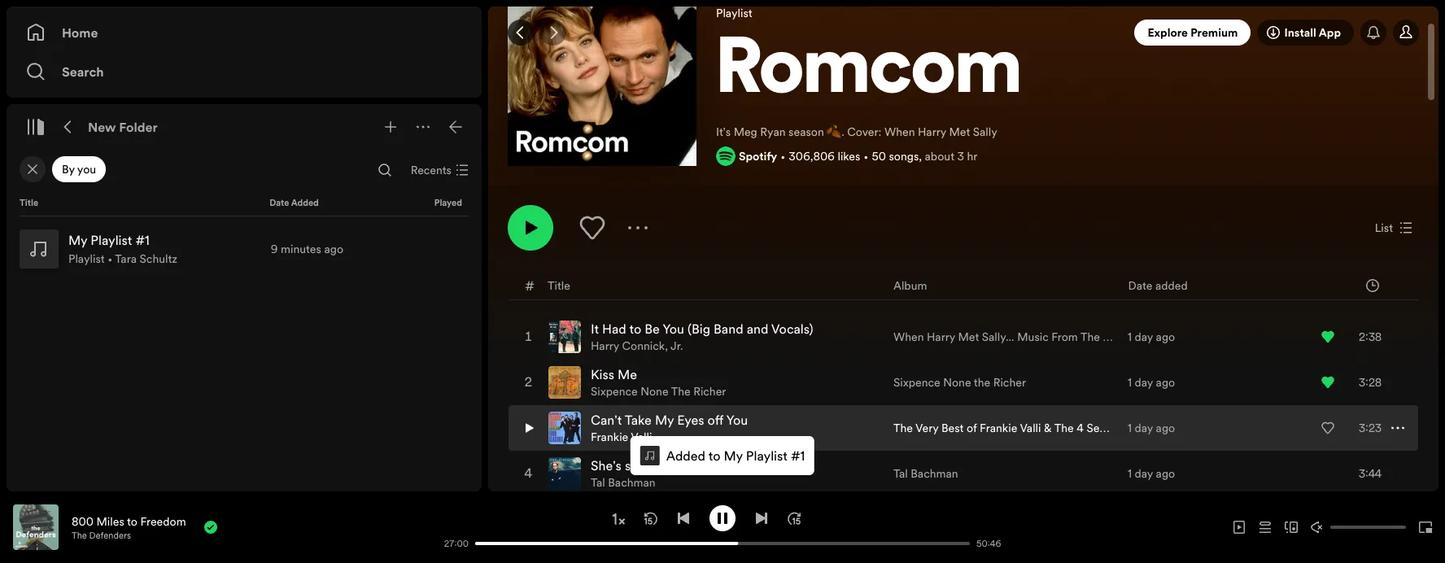 Task type: describe. For each thing, give the bounding box(es) containing it.
50
[[872, 148, 886, 164]]

vocals)
[[771, 320, 814, 338]]

home
[[62, 24, 98, 42]]

date for date added
[[1128, 277, 1153, 293]]

now playing: 800 miles to freedom by the defenders footer
[[13, 505, 436, 550]]

date added
[[1128, 277, 1188, 293]]

be
[[645, 320, 660, 338]]

previous image
[[677, 512, 690, 525]]

50:46
[[977, 538, 1001, 550]]

harry connick, jr. link
[[591, 338, 683, 354]]

pause image
[[716, 512, 729, 525]]

added to my playlist #1 element
[[640, 446, 660, 466]]

50 songs , about 3 hr
[[872, 148, 978, 164]]

met
[[949, 124, 970, 140]]

1 horizontal spatial none
[[944, 374, 971, 391]]

can't take my eyes off you cell
[[549, 406, 755, 450]]

ago for you
[[1156, 420, 1175, 436]]

3:28
[[1359, 374, 1382, 391]]

can't take my eyes off you row
[[509, 405, 1419, 451]]

none inside kiss me sixpence none the richer
[[641, 383, 669, 400]]

800 miles to freedom the defenders
[[72, 513, 186, 542]]

1 horizontal spatial tal bachman link
[[894, 466, 958, 482]]

install app
[[1285, 24, 1341, 41]]

search link
[[26, 55, 462, 88]]

she's so high tal bachman
[[591, 457, 670, 491]]

miles
[[96, 513, 124, 529]]

can't take my eyes off you frankie valli
[[591, 411, 748, 445]]

jr.
[[671, 338, 683, 354]]

the
[[974, 374, 991, 391]]

romcom image
[[508, 0, 697, 166]]

go back image
[[514, 26, 527, 39]]

about
[[925, 148, 955, 164]]

volume off image
[[1311, 521, 1324, 534]]

it's meg ryan season 🍂. cover: when harry met sally
[[716, 124, 998, 140]]

2:38
[[1359, 329, 1382, 345]]

to inside status
[[709, 447, 721, 465]]

the for miles
[[72, 529, 87, 542]]

added inside main element
[[291, 197, 319, 209]]

•
[[108, 251, 113, 267]]

can't
[[591, 411, 622, 429]]

likes
[[838, 148, 861, 164]]

kiss me sixpence none the richer
[[591, 365, 726, 400]]

by
[[62, 161, 75, 177]]

recents
[[411, 162, 452, 178]]

she's so high cell
[[549, 452, 676, 496]]

explore premium
[[1148, 24, 1238, 41]]

day for (big
[[1135, 329, 1153, 345]]

group inside main element
[[13, 223, 475, 275]]

sally
[[973, 124, 998, 140]]

kiss me cell
[[549, 361, 733, 404]]

folder
[[119, 118, 158, 136]]

duration image
[[1367, 279, 1380, 292]]

sixpence none the richer
[[894, 374, 1026, 391]]

800
[[72, 513, 94, 529]]

season
[[789, 124, 824, 140]]

it had to be you (big band and vocals) cell
[[549, 315, 820, 359]]

player controls element
[[244, 505, 1009, 550]]

sixpence inside kiss me sixpence none the richer
[[591, 383, 638, 400]]

(big
[[688, 320, 711, 338]]

#
[[525, 276, 535, 294]]

date for date added
[[270, 197, 289, 209]]

playlist for playlist
[[716, 5, 753, 21]]

tal bachman
[[894, 466, 958, 482]]

3:23 cell
[[1322, 406, 1405, 450]]

freedom
[[140, 513, 186, 529]]

now playing view image
[[38, 512, 51, 525]]

she's
[[591, 457, 622, 474]]

main element
[[7, 7, 482, 492]]

kiss
[[591, 365, 615, 383]]

to for freedom
[[127, 513, 137, 529]]

cover:
[[848, 124, 882, 140]]

306,806 likes
[[789, 148, 861, 164]]

27:00
[[444, 538, 469, 550]]

ryan
[[760, 124, 786, 140]]

added to my playlist #1
[[666, 447, 805, 465]]

band
[[714, 320, 744, 338]]

valli
[[631, 429, 652, 445]]

1 for (big
[[1128, 329, 1132, 345]]

1 day ago for you
[[1128, 420, 1175, 436]]

date added
[[270, 197, 319, 209]]

306,806
[[789, 148, 835, 164]]

high
[[642, 457, 670, 474]]

search in your library image
[[378, 164, 391, 177]]

800 miles to freedom link
[[72, 513, 186, 529]]

my for eyes
[[655, 411, 674, 429]]

title inside main element
[[20, 197, 38, 209]]

me
[[618, 365, 637, 383]]

sixpence none the richer link
[[591, 383, 726, 400]]

playlist • tara schultz
[[68, 251, 177, 267]]

you inside it had to be you (big band and vocals) harry connick, jr.
[[663, 320, 684, 338]]

added inside added to my playlist #1 status
[[666, 447, 706, 465]]

romcom grid
[[489, 270, 1438, 563]]

album
[[894, 277, 927, 293]]

3:23
[[1359, 420, 1382, 436]]

new
[[88, 118, 116, 136]]

take
[[625, 411, 652, 429]]

and
[[747, 320, 769, 338]]



Task type: vqa. For each thing, say whether or not it's contained in the screenshot.
3:44
yes



Task type: locate. For each thing, give the bounding box(es) containing it.
playlist for playlist • tara schultz
[[68, 251, 105, 267]]

to inside it had to be you (big band and vocals) harry connick, jr.
[[629, 320, 642, 338]]

songs
[[889, 148, 919, 164]]

meg
[[734, 124, 758, 140]]

premium
[[1191, 24, 1238, 41]]

0 vertical spatial to
[[629, 320, 642, 338]]

you right be
[[663, 320, 684, 338]]

duration element
[[1367, 279, 1380, 292]]

sixpence up the "can't take my eyes off you" row
[[894, 374, 941, 391]]

1
[[1128, 329, 1132, 345], [1128, 374, 1132, 391], [1128, 420, 1132, 436], [1128, 466, 1132, 482]]

tara
[[115, 251, 137, 267]]

connick,
[[622, 338, 668, 354]]

my inside can't take my eyes off you frankie valli
[[655, 411, 674, 429]]

had
[[602, 320, 626, 338]]

1 horizontal spatial bachman
[[911, 466, 958, 482]]

1 horizontal spatial tal
[[894, 466, 908, 482]]

to inside 800 miles to freedom the defenders
[[127, 513, 137, 529]]

new folder
[[88, 118, 158, 136]]

1 vertical spatial the
[[72, 529, 87, 542]]

1 day ago for (big
[[1128, 329, 1175, 345]]

the up eyes
[[671, 383, 691, 400]]

to for be
[[629, 320, 642, 338]]

1 1 from the top
[[1128, 329, 1132, 345]]

1 vertical spatial harry
[[591, 338, 619, 354]]

title down clear filters icon
[[20, 197, 38, 209]]

0 horizontal spatial bachman
[[608, 474, 656, 491]]

so
[[625, 457, 638, 474]]

3 ago from the top
[[1156, 420, 1175, 436]]

0 horizontal spatial my
[[655, 411, 674, 429]]

spotify link
[[739, 148, 777, 164]]

defenders
[[89, 529, 131, 542]]

0 vertical spatial harry
[[918, 124, 947, 140]]

0 horizontal spatial added
[[291, 197, 319, 209]]

you
[[77, 161, 96, 177]]

romcom
[[716, 34, 1022, 112]]

3 day from the top
[[1135, 420, 1153, 436]]

title right # column header
[[548, 277, 570, 293]]

harry up kiss
[[591, 338, 619, 354]]

richer up off
[[694, 383, 726, 400]]

1 vertical spatial to
[[709, 447, 721, 465]]

title inside # row
[[548, 277, 570, 293]]

1 for you
[[1128, 420, 1132, 436]]

played
[[434, 197, 462, 209]]

4 ago from the top
[[1156, 466, 1175, 482]]

1 vertical spatial playlist
[[68, 251, 105, 267]]

ago for (big
[[1156, 329, 1175, 345]]

you inside can't take my eyes off you frankie valli
[[726, 411, 748, 429]]

it had to be you (big band and vocals) harry connick, jr.
[[591, 320, 814, 354]]

the inside 800 miles to freedom the defenders
[[72, 529, 87, 542]]

install app link
[[1258, 20, 1354, 46]]

1 horizontal spatial sixpence
[[894, 374, 941, 391]]

day inside the "can't take my eyes off you" row
[[1135, 420, 1153, 436]]

when
[[885, 124, 915, 140]]

3:28 cell
[[1322, 361, 1405, 404]]

1 inside the "can't take my eyes off you" row
[[1128, 420, 1132, 436]]

tal left so at the left bottom of page
[[591, 474, 605, 491]]

0 horizontal spatial tal bachman link
[[591, 474, 656, 491]]

kiss me link
[[591, 365, 637, 383]]

skip forward 15 seconds image
[[788, 512, 801, 525]]

1 day from the top
[[1135, 329, 1153, 345]]

0 horizontal spatial to
[[127, 513, 137, 529]]

3:44
[[1359, 466, 1382, 482]]

the
[[671, 383, 691, 400], [72, 529, 87, 542]]

0 vertical spatial my
[[655, 411, 674, 429]]

group
[[13, 223, 475, 275]]

eyes
[[677, 411, 704, 429]]

3:44 cell
[[1322, 452, 1405, 496]]

connect to a device image
[[1285, 521, 1298, 534]]

list
[[1375, 220, 1393, 236]]

date inside main element
[[270, 197, 289, 209]]

1 horizontal spatial my
[[724, 447, 743, 465]]

Recents, List view field
[[398, 157, 479, 183]]

top bar and user menu element
[[488, 7, 1439, 59]]

1 horizontal spatial added
[[666, 447, 706, 465]]

to right miles
[[127, 513, 137, 529]]

by you
[[62, 161, 96, 177]]

0 horizontal spatial none
[[641, 383, 669, 400]]

0 vertical spatial added
[[291, 197, 319, 209]]

it
[[591, 320, 599, 338]]

0 vertical spatial playlist
[[716, 5, 753, 21]]

she's so high link
[[591, 457, 670, 474]]

1 day ago inside the "can't take my eyes off you" row
[[1128, 420, 1175, 436]]

1 horizontal spatial harry
[[918, 124, 947, 140]]

1 vertical spatial you
[[726, 411, 748, 429]]

playlist inside group
[[68, 251, 105, 267]]

1 vertical spatial title
[[548, 277, 570, 293]]

0 vertical spatial you
[[663, 320, 684, 338]]

added to my playlist #1 image
[[645, 451, 655, 461]]

4 day from the top
[[1135, 466, 1153, 482]]

3 1 day ago from the top
[[1128, 420, 1175, 436]]

1 horizontal spatial to
[[629, 320, 642, 338]]

2 ago from the top
[[1156, 374, 1175, 391]]

2 1 day ago from the top
[[1128, 374, 1175, 391]]

1 for richer
[[1128, 374, 1132, 391]]

1 day ago
[[1128, 329, 1175, 345], [1128, 374, 1175, 391], [1128, 420, 1175, 436], [1128, 466, 1175, 482]]

1 vertical spatial date
[[1128, 277, 1153, 293]]

0 horizontal spatial you
[[663, 320, 684, 338]]

my up pause icon on the bottom
[[724, 447, 743, 465]]

it had to be you (big band and vocals) link
[[591, 320, 814, 338]]

2 vertical spatial playlist
[[746, 447, 788, 465]]

the inside kiss me sixpence none the richer
[[671, 383, 691, 400]]

0 horizontal spatial harry
[[591, 338, 619, 354]]

explore premium button
[[1135, 20, 1251, 46]]

1 horizontal spatial title
[[548, 277, 570, 293]]

none
[[944, 374, 971, 391], [641, 383, 669, 400]]

new folder button
[[85, 114, 161, 140]]

1 horizontal spatial the
[[671, 383, 691, 400]]

skip back 15 seconds image
[[645, 512, 658, 525]]

the left defenders
[[72, 529, 87, 542]]

4 1 from the top
[[1128, 466, 1132, 482]]

added to my playlist #1 status
[[631, 436, 815, 475]]

go forward image
[[547, 26, 560, 39]]

spotify image
[[716, 146, 736, 166]]

By you checkbox
[[52, 156, 106, 182]]

2:38 cell
[[1322, 315, 1405, 359]]

can't take my eyes off you link
[[591, 411, 748, 429]]

app
[[1319, 24, 1341, 41]]

1 horizontal spatial date
[[1128, 277, 1153, 293]]

3 1 from the top
[[1128, 420, 1132, 436]]

ago inside the "can't take my eyes off you" row
[[1156, 420, 1175, 436]]

0 horizontal spatial title
[[20, 197, 38, 209]]

search
[[62, 63, 104, 81]]

,
[[919, 148, 922, 164]]

1 horizontal spatial richer
[[994, 374, 1026, 391]]

1 1 day ago from the top
[[1128, 329, 1175, 345]]

2 vertical spatial to
[[127, 513, 137, 529]]

richer inside kiss me sixpence none the richer
[[694, 383, 726, 400]]

next image
[[755, 512, 768, 525]]

2 day from the top
[[1135, 374, 1153, 391]]

🍂.
[[827, 124, 845, 140]]

playlist inside status
[[746, 447, 788, 465]]

none up can't take my eyes off you link
[[641, 383, 669, 400]]

0 horizontal spatial the
[[72, 529, 87, 542]]

0 horizontal spatial date
[[270, 197, 289, 209]]

off
[[708, 411, 724, 429]]

1 day ago for richer
[[1128, 374, 1175, 391]]

List button
[[1369, 215, 1419, 241]]

home link
[[26, 16, 462, 49]]

frankie
[[591, 429, 628, 445]]

harry inside it had to be you (big band and vocals) harry connick, jr.
[[591, 338, 619, 354]]

frankie valli link
[[591, 429, 652, 445]]

2 horizontal spatial to
[[709, 447, 721, 465]]

# column header
[[525, 271, 535, 300]]

play can't take my eyes off you by frankie valli image
[[523, 418, 536, 438]]

harry up the 50 songs , about 3 hr
[[918, 124, 947, 140]]

richer right the
[[994, 374, 1026, 391]]

tal bachman link
[[894, 466, 958, 482], [591, 474, 656, 491]]

tal inside she's so high tal bachman
[[591, 474, 605, 491]]

explore
[[1148, 24, 1188, 41]]

4 1 day ago from the top
[[1128, 466, 1175, 482]]

day for you
[[1135, 420, 1153, 436]]

spotify
[[739, 148, 777, 164]]

1 ago from the top
[[1156, 329, 1175, 345]]

1 horizontal spatial you
[[726, 411, 748, 429]]

1 vertical spatial my
[[724, 447, 743, 465]]

none left the
[[944, 374, 971, 391]]

clear filters image
[[26, 163, 39, 176]]

1 vertical spatial added
[[666, 447, 706, 465]]

#1
[[791, 447, 805, 465]]

0 vertical spatial date
[[270, 197, 289, 209]]

my
[[655, 411, 674, 429], [724, 447, 743, 465]]

date inside # row
[[1128, 277, 1153, 293]]

to down off
[[709, 447, 721, 465]]

install
[[1285, 24, 1317, 41]]

0 horizontal spatial tal
[[591, 474, 605, 491]]

to
[[629, 320, 642, 338], [709, 447, 721, 465], [127, 513, 137, 529]]

ago for richer
[[1156, 374, 1175, 391]]

date
[[270, 197, 289, 209], [1128, 277, 1153, 293]]

0 horizontal spatial sixpence
[[591, 383, 638, 400]]

bachman
[[911, 466, 958, 482], [608, 474, 656, 491]]

added
[[291, 197, 319, 209], [666, 447, 706, 465]]

hr
[[967, 148, 978, 164]]

0 vertical spatial the
[[671, 383, 691, 400]]

you right off
[[726, 411, 748, 429]]

day
[[1135, 329, 1153, 345], [1135, 374, 1153, 391], [1135, 420, 1153, 436], [1135, 466, 1153, 482]]

0 horizontal spatial richer
[[694, 383, 726, 400]]

tal down the "can't take my eyes off you" row
[[894, 466, 908, 482]]

change speed image
[[610, 511, 627, 527]]

to left be
[[629, 320, 642, 338]]

schultz
[[140, 251, 177, 267]]

day for richer
[[1135, 374, 1153, 391]]

bachman inside she's so high tal bachman
[[608, 474, 656, 491]]

0 vertical spatial title
[[20, 197, 38, 209]]

playlist
[[716, 5, 753, 21], [68, 251, 105, 267], [746, 447, 788, 465]]

my right take at the bottom left of the page
[[655, 411, 674, 429]]

3
[[958, 148, 964, 164]]

my inside status
[[724, 447, 743, 465]]

# row
[[509, 271, 1419, 300]]

tal
[[894, 466, 908, 482], [591, 474, 605, 491]]

added
[[1156, 277, 1188, 293]]

it's
[[716, 124, 731, 140]]

sixpence
[[894, 374, 941, 391], [591, 383, 638, 400]]

sixpence none the richer link
[[894, 374, 1026, 391]]

None search field
[[372, 157, 398, 183]]

what's new image
[[1367, 26, 1380, 39]]

my for playlist
[[724, 447, 743, 465]]

the for me
[[671, 383, 691, 400]]

the defenders link
[[72, 529, 131, 542]]

group containing playlist
[[13, 223, 475, 275]]

sixpence up can't
[[591, 383, 638, 400]]

2 1 from the top
[[1128, 374, 1132, 391]]

none search field inside main element
[[372, 157, 398, 183]]



